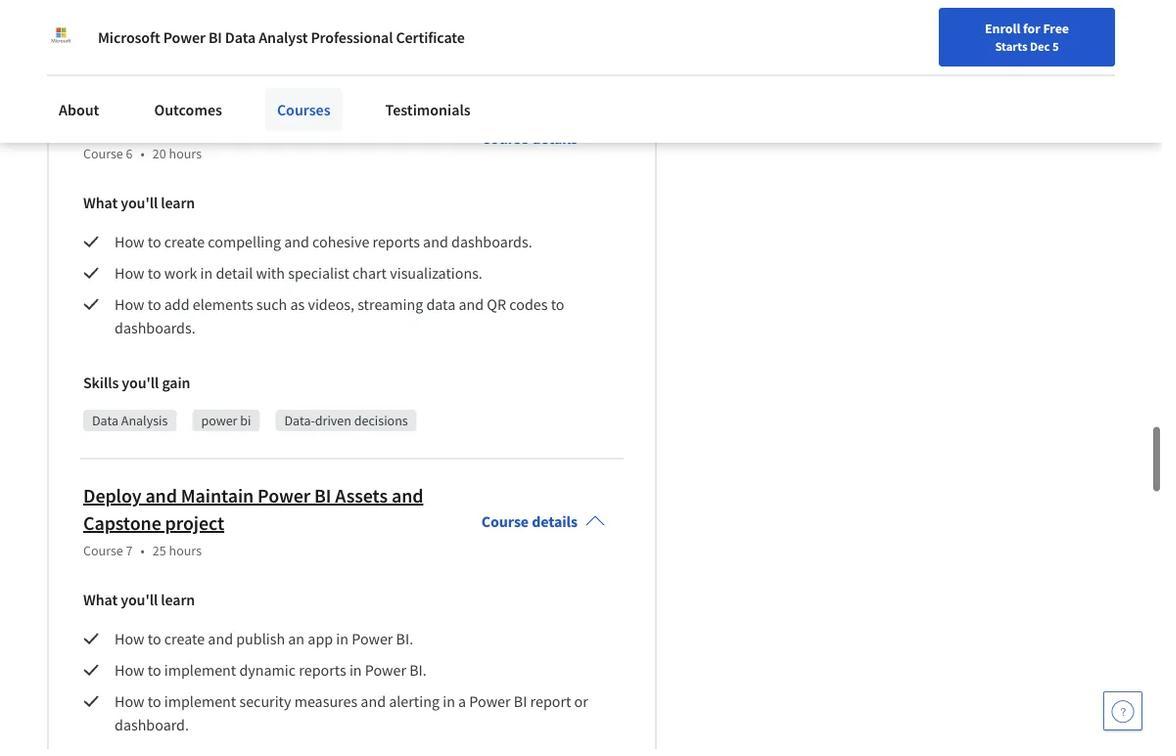 Task type: vqa. For each thing, say whether or not it's contained in the screenshot.
showing
no



Task type: describe. For each thing, give the bounding box(es) containing it.
microsoft
[[98, 27, 160, 47]]

report
[[530, 692, 571, 712]]

chart
[[352, 264, 387, 283]]

power up 'alerting'
[[365, 661, 406, 681]]

certificate
[[396, 27, 465, 47]]

videos,
[[308, 295, 354, 315]]

publish
[[236, 630, 285, 649]]

and inside how to add elements such as videos, streaming data and qr codes to dashboards.
[[459, 295, 484, 315]]

skills
[[83, 373, 119, 393]]

project
[[165, 512, 224, 536]]

how for how to create compelling and cohesive reports and dashboards.
[[115, 232, 144, 252]]

bi
[[240, 412, 251, 430]]

what you'll learn for how to create and publish an app in power bi.
[[83, 591, 195, 610]]

to for how to implement dynamic reports in power bi.
[[148, 661, 161, 681]]

testimonials link
[[374, 88, 482, 131]]

codes
[[509, 295, 548, 315]]

1 vertical spatial data
[[92, 412, 118, 430]]

testimonials
[[385, 100, 471, 119]]

assets
[[335, 484, 388, 509]]

what you'll learn for how to create compelling and cohesive reports and dashboards.
[[83, 193, 195, 213]]

5
[[1052, 38, 1059, 54]]

learn for and
[[161, 591, 195, 610]]

• inside deploy and maintain power bi assets and capstone project course 7 • 25 hours
[[141, 543, 145, 560]]

about
[[59, 100, 99, 119]]

what for how to create and publish an app in power bi.
[[83, 591, 118, 610]]

detail
[[216, 264, 253, 283]]

courses link
[[265, 88, 342, 131]]

course inside deploy and maintain power bi assets and capstone project course 7 • 25 hours
[[83, 543, 123, 560]]

how to use visualizations to perform data analysis.
[[115, 40, 447, 60]]

coursera image
[[10, 16, 134, 47]]

power inside deploy and maintain power bi assets and capstone project course 7 • 25 hours
[[258, 484, 311, 509]]

microsoft power bi data analyst professional certificate
[[98, 27, 465, 47]]

skills you'll gain
[[83, 373, 190, 393]]

1 horizontal spatial data
[[225, 27, 256, 47]]

security
[[239, 692, 291, 712]]

dynamic
[[239, 661, 296, 681]]

how to add elements such as videos, streaming data and qr codes to dashboards.
[[115, 295, 568, 338]]

create for compelling
[[164, 232, 205, 252]]

microsoft image
[[47, 23, 74, 51]]

dashboard.
[[115, 716, 189, 736]]

how for how to implement security measures and alerting in a power bi report or dashboard.
[[115, 692, 144, 712]]

to for how to create and publish an app in power bi.
[[148, 630, 161, 649]]

7
[[126, 543, 133, 560]]

data-
[[284, 412, 315, 430]]

details for creative designing in power bi
[[532, 128, 578, 148]]

show notifications image
[[950, 24, 974, 48]]

how for how to work in detail with specialist chart visualizations.
[[115, 264, 144, 283]]

1 vertical spatial you'll
[[122, 373, 159, 393]]

analysis
[[121, 412, 168, 430]]

about link
[[47, 88, 111, 131]]

course inside creative designing in power bi course 6 • 20 hours
[[83, 145, 123, 163]]

how to work in detail with specialist chart visualizations.
[[115, 264, 483, 283]]

analyst
[[259, 27, 308, 47]]

and up how to work in detail with specialist chart visualizations.
[[284, 232, 309, 252]]

in up how to implement security measures and alerting in a power bi report or dashboard. at the bottom
[[349, 661, 362, 681]]

free
[[1043, 20, 1069, 37]]

deploy and maintain power bi assets and capstone project link
[[83, 484, 423, 536]]

course details for creative designing in power bi
[[482, 128, 578, 148]]

25
[[153, 543, 166, 560]]

such
[[256, 295, 287, 315]]

deploy and maintain power bi assets and capstone project course 7 • 25 hours
[[83, 484, 423, 560]]

dashboards. inside how to add elements such as videos, streaming data and qr codes to dashboards.
[[115, 318, 196, 338]]

hours inside deploy and maintain power bi assets and capstone project course 7 • 25 hours
[[169, 543, 202, 560]]

bi right use
[[208, 27, 222, 47]]

perform
[[299, 40, 352, 60]]

1 horizontal spatial reports
[[373, 232, 420, 252]]

enroll for free starts dec 5
[[985, 20, 1069, 54]]

implement for security
[[164, 692, 236, 712]]

data inside how to add elements such as videos, streaming data and qr codes to dashboards.
[[426, 295, 456, 315]]

outcomes link
[[142, 88, 234, 131]]

course details button for creative designing in power bi
[[466, 101, 621, 175]]

streaming
[[358, 295, 423, 315]]

details for deploy and maintain power bi assets and capstone project
[[532, 512, 578, 532]]

bi inside deploy and maintain power bi assets and capstone project course 7 • 25 hours
[[314, 484, 331, 509]]

bi inside how to implement security measures and alerting in a power bi report or dashboard.
[[514, 692, 527, 712]]

data analysis
[[92, 412, 168, 430]]

you'll for how to create compelling and cohesive reports and dashboards.
[[121, 193, 158, 213]]

compelling
[[208, 232, 281, 252]]



Task type: locate. For each thing, give the bounding box(es) containing it.
1 vertical spatial create
[[164, 630, 205, 649]]

2 details from the top
[[532, 512, 578, 532]]

add
[[164, 295, 190, 315]]

data right perform
[[355, 40, 384, 60]]

1 vertical spatial what
[[83, 591, 118, 610]]

you'll
[[121, 193, 158, 213], [122, 373, 159, 393], [121, 591, 158, 610]]

data
[[355, 40, 384, 60], [426, 295, 456, 315]]

create up work
[[164, 232, 205, 252]]

what down creative
[[83, 193, 118, 213]]

1 implement from the top
[[164, 661, 236, 681]]

course details button for deploy and maintain power bi assets and capstone project
[[466, 471, 621, 573]]

to for how to work in detail with specialist chart visualizations.
[[148, 264, 161, 283]]

0 vertical spatial what you'll learn
[[83, 193, 195, 213]]

2 vertical spatial you'll
[[121, 591, 158, 610]]

1 create from the top
[[164, 232, 205, 252]]

starts
[[995, 38, 1028, 54]]

designing
[[156, 114, 238, 139]]

driven
[[315, 412, 351, 430]]

how for how to add elements such as videos, streaming data and qr codes to dashboards.
[[115, 295, 144, 315]]

data left analyst
[[225, 27, 256, 47]]

1 course details button from the top
[[466, 101, 621, 175]]

learn
[[161, 193, 195, 213], [161, 591, 195, 610]]

in right app
[[336, 630, 349, 649]]

0 vertical spatial •
[[141, 145, 145, 163]]

learn for compelling
[[161, 193, 195, 213]]

and left publish
[[208, 630, 233, 649]]

1 course details from the top
[[482, 128, 578, 148]]

1 vertical spatial data
[[426, 295, 456, 315]]

1 • from the top
[[141, 145, 145, 163]]

help center image
[[1111, 700, 1135, 724]]

0 vertical spatial hours
[[169, 145, 202, 163]]

and left qr
[[459, 295, 484, 315]]

None search field
[[248, 12, 414, 51]]

2 course details from the top
[[482, 512, 578, 532]]

1 how from the top
[[115, 40, 144, 60]]

work
[[164, 264, 197, 283]]

1 vertical spatial hours
[[169, 543, 202, 560]]

deploy
[[83, 484, 141, 509]]

0 horizontal spatial data
[[92, 412, 118, 430]]

1 details from the top
[[532, 128, 578, 148]]

1 vertical spatial learn
[[161, 591, 195, 610]]

data-driven decisions
[[284, 412, 408, 430]]

data down visualizations.
[[426, 295, 456, 315]]

bi.
[[396, 630, 413, 649], [409, 661, 427, 681]]

course details button
[[466, 101, 621, 175], [466, 471, 621, 573]]

maintain
[[181, 484, 254, 509]]

to for how to implement security measures and alerting in a power bi report or dashboard.
[[148, 692, 161, 712]]

in right work
[[200, 264, 213, 283]]

0 horizontal spatial data
[[355, 40, 384, 60]]

dec
[[1030, 38, 1050, 54]]

1 vertical spatial implement
[[164, 692, 236, 712]]

create
[[164, 232, 205, 252], [164, 630, 205, 649]]

1 vertical spatial course details button
[[466, 471, 621, 573]]

learn down 20
[[161, 193, 195, 213]]

6
[[126, 145, 133, 163]]

what you'll learn down the 7
[[83, 591, 195, 610]]

or
[[574, 692, 588, 712]]

2 what you'll learn from the top
[[83, 591, 195, 610]]

alerting
[[389, 692, 440, 712]]

create left publish
[[164, 630, 205, 649]]

to for how to use visualizations to perform data analysis.
[[148, 40, 161, 60]]

in inside how to implement security measures and alerting in a power bi report or dashboard.
[[443, 692, 455, 712]]

courses
[[277, 100, 331, 119]]

2 • from the top
[[141, 543, 145, 560]]

course details for deploy and maintain power bi assets and capstone project
[[482, 512, 578, 532]]

to
[[148, 40, 161, 60], [282, 40, 296, 60], [148, 232, 161, 252], [148, 264, 161, 283], [148, 295, 161, 315], [551, 295, 564, 315], [148, 630, 161, 649], [148, 661, 161, 681], [148, 692, 161, 712]]

in left a
[[443, 692, 455, 712]]

in
[[242, 114, 258, 139], [200, 264, 213, 283], [336, 630, 349, 649], [349, 661, 362, 681], [443, 692, 455, 712]]

implement for dynamic
[[164, 661, 236, 681]]

bi
[[208, 27, 222, 47], [318, 114, 335, 139], [314, 484, 331, 509], [514, 692, 527, 712]]

0 vertical spatial course details button
[[466, 101, 621, 175]]

1 vertical spatial reports
[[299, 661, 346, 681]]

implement inside how to implement security measures and alerting in a power bi report or dashboard.
[[164, 692, 236, 712]]

to inside how to implement security measures and alerting in a power bi report or dashboard.
[[148, 692, 161, 712]]

0 vertical spatial reports
[[373, 232, 420, 252]]

and
[[284, 232, 309, 252], [423, 232, 448, 252], [459, 295, 484, 315], [145, 484, 177, 509], [392, 484, 423, 509], [208, 630, 233, 649], [361, 692, 386, 712]]

dashboards. up qr
[[451, 232, 532, 252]]

2 hours from the top
[[169, 543, 202, 560]]

creative designing in power bi link
[[83, 114, 335, 139]]

0 horizontal spatial dashboards.
[[115, 318, 196, 338]]

0 vertical spatial what
[[83, 193, 118, 213]]

hours right 20
[[169, 145, 202, 163]]

learn down the 25
[[161, 591, 195, 610]]

0 vertical spatial implement
[[164, 661, 236, 681]]

how for how to create and publish an app in power bi.
[[115, 630, 144, 649]]

hours right the 25
[[169, 543, 202, 560]]

bi left assets
[[314, 484, 331, 509]]

0 vertical spatial you'll
[[121, 193, 158, 213]]

4 how from the top
[[115, 295, 144, 315]]

1 what from the top
[[83, 193, 118, 213]]

in inside creative designing in power bi course 6 • 20 hours
[[242, 114, 258, 139]]

how to create and publish an app in power bi.
[[115, 630, 413, 649]]

0 vertical spatial data
[[225, 27, 256, 47]]

1 horizontal spatial dashboards.
[[451, 232, 532, 252]]

power bi
[[201, 412, 251, 430]]

dashboards. down add
[[115, 318, 196, 338]]

an
[[288, 630, 305, 649]]

how inside how to implement security measures and alerting in a power bi report or dashboard.
[[115, 692, 144, 712]]

2 what from the top
[[83, 591, 118, 610]]

a
[[458, 692, 466, 712]]

for
[[1023, 20, 1041, 37]]

and left 'alerting'
[[361, 692, 386, 712]]

bi inside creative designing in power bi course 6 • 20 hours
[[318, 114, 335, 139]]

0 vertical spatial course details
[[482, 128, 578, 148]]

reports down app
[[299, 661, 346, 681]]

1 vertical spatial bi.
[[409, 661, 427, 681]]

implement
[[164, 661, 236, 681], [164, 692, 236, 712]]

implement up 'dashboard.'
[[164, 692, 236, 712]]

power
[[201, 412, 237, 430]]

you'll down 6
[[121, 193, 158, 213]]

in right 'designing'
[[242, 114, 258, 139]]

dashboards.
[[451, 232, 532, 252], [115, 318, 196, 338]]

implement left dynamic
[[164, 661, 236, 681]]

data down skills
[[92, 412, 118, 430]]

with
[[256, 264, 285, 283]]

1 vertical spatial details
[[532, 512, 578, 532]]

0 vertical spatial create
[[164, 232, 205, 252]]

you'll left gain
[[122, 373, 159, 393]]

how inside how to add elements such as videos, streaming data and qr codes to dashboards.
[[115, 295, 144, 315]]

and up visualizations.
[[423, 232, 448, 252]]

what you'll learn down 6
[[83, 193, 195, 213]]

0 horizontal spatial reports
[[299, 661, 346, 681]]

7 how from the top
[[115, 692, 144, 712]]

0 vertical spatial data
[[355, 40, 384, 60]]

power inside how to implement security measures and alerting in a power bi report or dashboard.
[[469, 692, 511, 712]]

how to implement security measures and alerting in a power bi report or dashboard.
[[115, 692, 591, 736]]

bi down perform
[[318, 114, 335, 139]]

power
[[163, 27, 205, 47], [262, 114, 315, 139], [258, 484, 311, 509], [352, 630, 393, 649], [365, 661, 406, 681], [469, 692, 511, 712]]

gain
[[162, 373, 190, 393]]

1 vertical spatial course details
[[482, 512, 578, 532]]

1 vertical spatial dashboards.
[[115, 318, 196, 338]]

1 vertical spatial what you'll learn
[[83, 591, 195, 610]]

0 vertical spatial details
[[532, 128, 578, 148]]

1 learn from the top
[[161, 193, 195, 213]]

analysis.
[[388, 40, 444, 60]]

reports
[[373, 232, 420, 252], [299, 661, 346, 681]]

power right app
[[352, 630, 393, 649]]

outcomes
[[154, 100, 222, 119]]

professional
[[311, 27, 393, 47]]

how to implement dynamic reports in power bi.
[[115, 661, 430, 681]]

power inside creative designing in power bi course 6 • 20 hours
[[262, 114, 315, 139]]

• inside creative designing in power bi course 6 • 20 hours
[[141, 145, 145, 163]]

how
[[115, 40, 144, 60], [115, 232, 144, 252], [115, 264, 144, 283], [115, 295, 144, 315], [115, 630, 144, 649], [115, 661, 144, 681], [115, 692, 144, 712]]

you'll down the 7
[[121, 591, 158, 610]]

2 create from the top
[[164, 630, 205, 649]]

qr
[[487, 295, 506, 315]]

cohesive
[[312, 232, 369, 252]]

5 how from the top
[[115, 630, 144, 649]]

2 how from the top
[[115, 232, 144, 252]]

hours
[[169, 145, 202, 163], [169, 543, 202, 560]]

creative designing in power bi course 6 • 20 hours
[[83, 114, 335, 163]]

to for how to add elements such as videos, streaming data and qr codes to dashboards.
[[148, 295, 161, 315]]

specialist
[[288, 264, 349, 283]]

and up 'project'
[[145, 484, 177, 509]]

course details
[[482, 128, 578, 148], [482, 512, 578, 532]]

measures
[[294, 692, 358, 712]]

what you'll learn
[[83, 193, 195, 213], [83, 591, 195, 610]]

power down the how to use visualizations to perform data analysis.
[[262, 114, 315, 139]]

data
[[225, 27, 256, 47], [92, 412, 118, 430]]

enroll
[[985, 20, 1021, 37]]

power right microsoft
[[163, 27, 205, 47]]

app
[[308, 630, 333, 649]]

bi left report
[[514, 692, 527, 712]]

visualizations.
[[390, 264, 483, 283]]

course
[[482, 128, 529, 148], [83, 145, 123, 163], [482, 512, 529, 532], [83, 543, 123, 560]]

create for and
[[164, 630, 205, 649]]

as
[[290, 295, 305, 315]]

creative
[[83, 114, 152, 139]]

power right maintain
[[258, 484, 311, 509]]

2 learn from the top
[[161, 591, 195, 610]]

0 vertical spatial bi.
[[396, 630, 413, 649]]

and right assets
[[392, 484, 423, 509]]

capstone
[[83, 512, 161, 536]]

use
[[164, 40, 187, 60]]

to for how to create compelling and cohesive reports and dashboards.
[[148, 232, 161, 252]]

how for how to use visualizations to perform data analysis.
[[115, 40, 144, 60]]

0 vertical spatial dashboards.
[[451, 232, 532, 252]]

you'll for how to create and publish an app in power bi.
[[121, 591, 158, 610]]

what for how to create compelling and cohesive reports and dashboards.
[[83, 193, 118, 213]]

20
[[153, 145, 166, 163]]

what down capstone on the left bottom of page
[[83, 591, 118, 610]]

0 vertical spatial learn
[[161, 193, 195, 213]]

3 how from the top
[[115, 264, 144, 283]]

hours inside creative designing in power bi course 6 • 20 hours
[[169, 145, 202, 163]]

1 hours from the top
[[169, 145, 202, 163]]

and inside how to implement security measures and alerting in a power bi report or dashboard.
[[361, 692, 386, 712]]

how for how to implement dynamic reports in power bi.
[[115, 661, 144, 681]]

reports up chart
[[373, 232, 420, 252]]

• right the 7
[[141, 543, 145, 560]]

elements
[[193, 295, 253, 315]]

1 horizontal spatial data
[[426, 295, 456, 315]]

• right 6
[[141, 145, 145, 163]]

2 course details button from the top
[[466, 471, 621, 573]]

2 implement from the top
[[164, 692, 236, 712]]

1 vertical spatial •
[[141, 543, 145, 560]]

1 what you'll learn from the top
[[83, 193, 195, 213]]

6 how from the top
[[115, 661, 144, 681]]

visualizations
[[190, 40, 279, 60]]

menu item
[[804, 20, 930, 83]]

•
[[141, 145, 145, 163], [141, 543, 145, 560]]

how to create compelling and cohesive reports and dashboards.
[[115, 232, 535, 252]]

power right a
[[469, 692, 511, 712]]

decisions
[[354, 412, 408, 430]]



